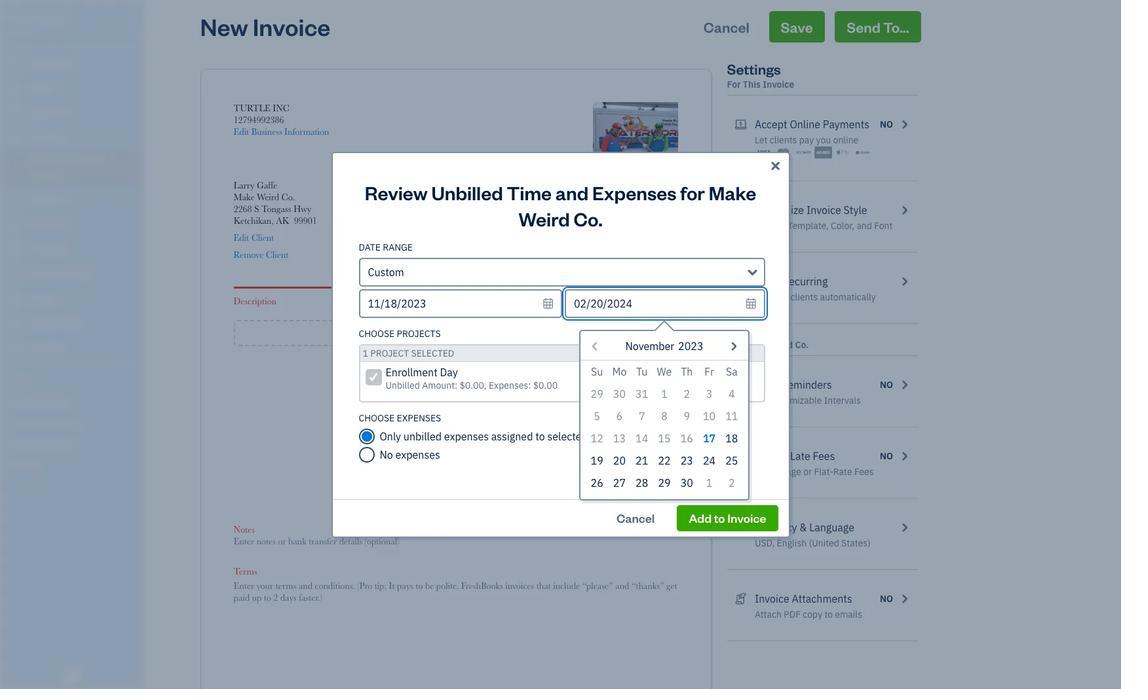 Task type: describe. For each thing, give the bounding box(es) containing it.
1 horizontal spatial 1 button
[[698, 472, 721, 494]]

0 horizontal spatial 2 button
[[676, 383, 698, 405]]

edit inside larry gaffe make weird co. 2268 s tongass hwy ketchikan, ak  99901 edit client remove client
[[234, 233, 249, 243]]

DATE RANGE field
[[359, 258, 765, 287]]

paintbrush image
[[735, 202, 747, 218]]

time
[[507, 180, 552, 205]]

remove client button
[[234, 249, 289, 261]]

expense image
[[9, 218, 24, 231]]

or
[[803, 467, 812, 478]]

latefees image
[[735, 449, 747, 465]]

make up latereminders image on the bottom right
[[743, 339, 766, 351]]

30 for the rightmost 30 button
[[681, 477, 693, 490]]

2 vertical spatial co.
[[795, 339, 809, 351]]

0 vertical spatial 29 button
[[586, 383, 608, 405]]

14
[[636, 432, 648, 445]]

attachments
[[792, 593, 852, 606]]

24
[[703, 454, 716, 467]]

choose expenses option group
[[359, 412, 765, 463]]

10 button
[[698, 405, 721, 428]]

cancel for save
[[704, 18, 749, 36]]

to inside choose expenses option group
[[535, 430, 545, 443]]

2023
[[678, 340, 703, 353]]

9 button
[[676, 405, 698, 428]]

charge late fees
[[755, 450, 835, 463]]

12
[[591, 432, 603, 445]]

timer image
[[9, 268, 24, 281]]

make inside larry gaffe make weird co. 2268 s tongass hwy ketchikan, ak  99901 edit client remove client
[[234, 192, 255, 202]]

number
[[529, 180, 560, 191]]

style
[[844, 204, 867, 217]]

$0.00,
[[460, 380, 487, 391]]

subtotal add a discount tax
[[525, 370, 583, 407]]

invoice inside button
[[727, 511, 766, 526]]

currency
[[755, 522, 797, 535]]

turtle for turtle inc 12794992386 edit business information
[[234, 103, 270, 113]]

8 button
[[653, 405, 676, 428]]

report image
[[9, 343, 24, 356]]

0 vertical spatial date
[[500, 195, 518, 205]]

unbilled inside review unbilled time and expenses for make weird co.
[[431, 180, 503, 205]]

american express image
[[814, 146, 832, 159]]

1 vertical spatial $0.00
[[657, 471, 678, 482]]

chart image
[[9, 318, 24, 331]]

0 vertical spatial 30 button
[[608, 383, 631, 405]]

a inside add a line button
[[461, 325, 468, 341]]

0 vertical spatial rate
[[529, 296, 547, 307]]

1 0.00 from the top
[[662, 370, 678, 381]]

save
[[781, 18, 813, 36]]

invoice inside settings for this invoice
[[763, 79, 794, 90]]

Issue date in MM/DD/YYYY format text field
[[593, 195, 688, 205]]

24 button
[[698, 450, 721, 472]]

your
[[770, 292, 788, 303]]

2268
[[234, 204, 252, 214]]

cancel button for add to invoice
[[605, 506, 667, 532]]

Enter an Invoice # text field
[[645, 180, 678, 191]]

Notes text field
[[234, 536, 678, 548]]

custom
[[368, 266, 404, 279]]

states)
[[841, 538, 871, 550]]

we
[[657, 365, 672, 378]]

12 button
[[586, 428, 608, 450]]

13 button
[[608, 428, 631, 450]]

25 button
[[721, 450, 743, 472]]

onlinesales image
[[735, 117, 747, 132]]

review unbilled time and expenses for make weird co.
[[365, 180, 756, 231]]

discount
[[549, 382, 583, 392]]

hwy
[[294, 204, 311, 214]]

1 chevronright image from the top
[[898, 274, 910, 290]]

23
[[681, 454, 693, 467]]

bank image
[[854, 146, 872, 159]]

usd
[[561, 471, 580, 482]]

2 horizontal spatial to
[[825, 609, 833, 621]]

to...
[[883, 18, 909, 36]]

no for invoice attachments
[[880, 594, 893, 605]]

31 button
[[631, 383, 653, 405]]

1 vertical spatial date
[[518, 209, 536, 219]]

26
[[591, 477, 603, 490]]

1 vertical spatial client
[[266, 250, 289, 260]]

Start date in MM/DD/YYYY format text field
[[359, 289, 562, 318]]

0 vertical spatial client
[[251, 233, 274, 243]]

online
[[790, 118, 820, 131]]

dashboard image
[[9, 57, 24, 70]]

chevronright image for send reminders
[[898, 377, 910, 393]]

invoice image
[[9, 132, 24, 145]]

co. inside review unbilled time and expenses for make weird co.
[[574, 206, 603, 231]]

edit business information button
[[234, 126, 329, 138]]

selected
[[547, 430, 588, 443]]

Reference Number text field
[[582, 223, 678, 234]]

15
[[658, 432, 671, 445]]

weird inside larry gaffe make weird co. 2268 s tongass hwy ketchikan, ak  99901 edit client remove client
[[257, 192, 279, 202]]

2 vertical spatial weird
[[768, 339, 793, 351]]

17
[[703, 432, 716, 445]]

discover image
[[794, 146, 812, 159]]

expenses
[[397, 412, 441, 424]]

4 button
[[721, 383, 743, 405]]

business
[[251, 126, 282, 137]]

bill your clients automatically
[[755, 292, 876, 303]]

th
[[681, 365, 693, 378]]

1 horizontal spatial 29
[[658, 477, 671, 490]]

1 vertical spatial 2
[[729, 477, 735, 490]]

template,
[[788, 220, 829, 232]]

range
[[383, 241, 413, 253]]

enrollment
[[386, 366, 438, 379]]

mo
[[612, 365, 627, 378]]

0 horizontal spatial 29
[[591, 388, 603, 401]]

0 vertical spatial clients
[[770, 134, 797, 146]]

19 button
[[586, 450, 608, 472]]

visa image
[[755, 146, 772, 159]]

9
[[684, 410, 690, 423]]

2 chevronright image from the top
[[898, 449, 910, 465]]

21 button
[[631, 450, 653, 472]]

unbilled inside '1 project selected enrollment day unbilled amount: $0.00, expenses: $0.00'
[[386, 380, 420, 391]]

currency & language
[[755, 522, 854, 535]]

deposit
[[554, 483, 583, 493]]

make inside review unbilled time and expenses for make weird co.
[[709, 180, 756, 205]]

(united
[[809, 538, 839, 550]]

co. inside larry gaffe make weird co. 2268 s tongass hwy ketchikan, ak  99901 edit client remove client
[[281, 192, 295, 202]]

for inside settings for this invoice
[[727, 79, 741, 90]]

2 for from the top
[[727, 339, 741, 351]]

choose expenses
[[359, 412, 441, 424]]

make recurring
[[755, 275, 828, 288]]

3 chevronright image from the top
[[898, 520, 910, 536]]

27 button
[[608, 472, 631, 494]]

turtle for turtle inc owner
[[10, 12, 48, 25]]

send for send to...
[[847, 18, 881, 36]]

99901
[[294, 216, 317, 226]]

0 horizontal spatial 2
[[684, 388, 690, 401]]

flat-
[[814, 467, 833, 478]]

7 button
[[631, 405, 653, 428]]

total
[[563, 422, 583, 432]]

invoices image
[[735, 592, 747, 607]]

date range
[[359, 241, 413, 253]]

line
[[471, 325, 496, 341]]

bank connections image
[[10, 439, 140, 449]]

1 project selected enrollment day unbilled amount: $0.00, expenses: $0.00
[[363, 348, 558, 391]]

usd,
[[755, 538, 775, 550]]

attach pdf copy to emails
[[755, 609, 862, 621]]

total amount paid
[[534, 422, 583, 447]]

cancel button for save
[[692, 11, 761, 43]]

customize
[[755, 204, 804, 217]]

items and services image
[[10, 418, 140, 429]]

remove
[[234, 250, 264, 260]]

4 0.00 from the top
[[662, 434, 678, 444]]

change
[[755, 220, 786, 232]]

expenses
[[592, 180, 677, 205]]

20
[[613, 454, 626, 467]]

percentage or flat-rate fees
[[755, 467, 874, 478]]



Task type: locate. For each thing, give the bounding box(es) containing it.
6
[[616, 410, 623, 423]]

send inside button
[[847, 18, 881, 36]]

0 vertical spatial cancel
[[704, 18, 749, 36]]

1 horizontal spatial rate
[[833, 467, 852, 478]]

30 down 23
[[681, 477, 693, 490]]

request
[[516, 483, 545, 493]]

and for font
[[857, 220, 872, 232]]

larry gaffe make weird co. 2268 s tongass hwy ketchikan, ak  99901 edit client remove client
[[234, 180, 317, 260]]

a left line
[[461, 325, 468, 341]]

percentage
[[755, 467, 801, 478]]

1
[[363, 348, 368, 359], [661, 388, 668, 401], [706, 477, 712, 490]]

co. up tongass
[[281, 192, 295, 202]]

currencyandlanguage image
[[735, 520, 747, 536]]

selected
[[411, 348, 454, 359]]

send to...
[[847, 18, 909, 36]]

a left discount
[[543, 382, 547, 392]]

31
[[636, 388, 648, 401]]

1 vertical spatial co.
[[574, 206, 603, 231]]

0 horizontal spatial add
[[433, 325, 458, 341]]

2 down 25
[[729, 477, 735, 490]]

a left the deposit
[[548, 483, 552, 493]]

no for send reminders
[[880, 379, 893, 391]]

client image
[[9, 82, 24, 95]]

grid containing su
[[586, 361, 743, 494]]

End date in MM/DD/YYYY format text field
[[565, 289, 765, 318]]

2 button down 25
[[721, 472, 743, 494]]

4 chevronright image from the top
[[898, 592, 910, 607]]

client up the remove client button
[[251, 233, 274, 243]]

send for send reminders
[[755, 379, 779, 392]]

0 vertical spatial for
[[727, 79, 741, 90]]

0 horizontal spatial 1
[[363, 348, 368, 359]]

expenses right unbilled
[[444, 430, 489, 443]]

3 0.00 from the top
[[662, 422, 678, 432]]

1 horizontal spatial add
[[525, 382, 541, 392]]

tax
[[568, 396, 583, 407]]

chevronright image
[[898, 274, 910, 290], [898, 449, 910, 465], [898, 520, 910, 536], [898, 592, 910, 607]]

a inside subtotal add a discount tax
[[543, 382, 547, 392]]

2 up '9'
[[684, 388, 690, 401]]

1 horizontal spatial to
[[714, 511, 725, 526]]

heading
[[581, 336, 748, 361]]

2 button down th
[[676, 383, 698, 405]]

30 button up 6
[[608, 383, 631, 405]]

make up "bill"
[[755, 275, 780, 288]]

cancel inside review unbilled time and expenses for make weird co. dialog
[[617, 511, 655, 526]]

copy
[[803, 609, 822, 621]]

14 button
[[631, 428, 653, 450]]

1 horizontal spatial inc
[[273, 103, 290, 113]]

to inside add to invoice button
[[714, 511, 725, 526]]

usd, english (united states)
[[755, 538, 871, 550]]

1 vertical spatial for
[[727, 339, 741, 351]]

for left this
[[727, 79, 741, 90]]

color,
[[831, 220, 854, 232]]

0 vertical spatial send
[[847, 18, 881, 36]]

for up sa
[[727, 339, 741, 351]]

to left 'selected' on the bottom of page
[[535, 430, 545, 443]]

accept online payments
[[755, 118, 870, 131]]

fees up flat-
[[813, 450, 835, 463]]

plus image
[[415, 327, 430, 340]]

for make weird co.
[[727, 339, 809, 351]]

29 button
[[586, 383, 608, 405], [653, 472, 676, 494]]

1 vertical spatial weird
[[519, 206, 570, 231]]

make down larry
[[234, 192, 255, 202]]

su
[[591, 365, 603, 378]]

1 horizontal spatial unbilled
[[431, 180, 503, 205]]

sa
[[726, 365, 738, 378]]

1 choose from the top
[[359, 328, 395, 340]]

1 horizontal spatial 1
[[661, 388, 668, 401]]

1 vertical spatial turtle
[[234, 103, 270, 113]]

29
[[591, 388, 603, 401], [658, 477, 671, 490]]

26 button
[[586, 472, 608, 494]]

1 horizontal spatial weird
[[519, 206, 570, 231]]

cancel button down 28
[[605, 506, 667, 532]]

english
[[777, 538, 807, 550]]

3 no from the top
[[880, 451, 893, 463]]

send up at
[[755, 379, 779, 392]]

1 vertical spatial a
[[543, 382, 547, 392]]

0 vertical spatial 1 button
[[653, 383, 676, 405]]

estimate image
[[9, 107, 24, 120]]

amount:
[[422, 380, 457, 391]]

1 horizontal spatial turtle
[[234, 103, 270, 113]]

1 horizontal spatial 2
[[729, 477, 735, 490]]

0 vertical spatial 1
[[363, 348, 368, 359]]

1 for from the top
[[727, 79, 741, 90]]

date up due
[[500, 195, 518, 205]]

2 horizontal spatial 1
[[706, 477, 712, 490]]

inc inside 'turtle inc 12794992386 edit business information'
[[273, 103, 290, 113]]

0 horizontal spatial rate
[[529, 296, 547, 307]]

cancel up settings
[[704, 18, 749, 36]]

0 vertical spatial to
[[535, 430, 545, 443]]

0 horizontal spatial fees
[[813, 450, 835, 463]]

2 horizontal spatial co.
[[795, 339, 809, 351]]

automatically
[[820, 292, 876, 303]]

0 horizontal spatial send
[[755, 379, 779, 392]]

usd ) request a deposit
[[516, 471, 583, 493]]

1 vertical spatial 30
[[681, 477, 693, 490]]

fees right flat-
[[854, 467, 874, 478]]

edit down 12794992386
[[234, 126, 249, 137]]

terms
[[234, 567, 257, 577]]

6 button
[[608, 405, 631, 428]]

for
[[727, 79, 741, 90], [727, 339, 741, 351]]

choose inside option group
[[359, 412, 395, 424]]

chevronright image for accept online payments
[[898, 117, 910, 132]]

0 horizontal spatial and
[[556, 180, 589, 205]]

1 vertical spatial cancel
[[617, 511, 655, 526]]

10
[[703, 410, 716, 423]]

0 vertical spatial inc
[[50, 12, 69, 25]]

change template, color, and font
[[755, 220, 893, 232]]

main element
[[0, 0, 177, 690]]

1 horizontal spatial $0.00
[[657, 471, 678, 482]]

unbilled up due
[[431, 180, 503, 205]]

30 button down 23
[[676, 472, 698, 494]]

client right remove
[[266, 250, 289, 260]]

to left currencyandlanguage icon
[[714, 511, 725, 526]]

review unbilled time and expenses for make weird co. dialog
[[0, 136, 1121, 554]]

)
[[580, 471, 583, 482]]

weird up send reminders
[[768, 339, 793, 351]]

weird inside review unbilled time and expenses for make weird co.
[[519, 206, 570, 231]]

turtle up owner
[[10, 12, 48, 25]]

clients
[[770, 134, 797, 146], [791, 292, 818, 303]]

29 down 22
[[658, 477, 671, 490]]

add inside review unbilled time and expenses for make weird co. dialog
[[689, 511, 712, 526]]

1 vertical spatial choose
[[359, 412, 395, 424]]

close image
[[769, 158, 782, 174]]

settings for this invoice
[[727, 60, 794, 90]]

0 horizontal spatial turtle
[[10, 12, 48, 25]]

1 inside '1 project selected enrollment day unbilled amount: $0.00, expenses: $0.00'
[[363, 348, 368, 359]]

invoice attachments
[[755, 593, 852, 606]]

unbilled down 'enrollment'
[[386, 380, 420, 391]]

29 up 5 at the right bottom
[[591, 388, 603, 401]]

0 vertical spatial fees
[[813, 450, 835, 463]]

1 left project
[[363, 348, 368, 359]]

this
[[743, 79, 761, 90]]

2 no from the top
[[880, 379, 893, 391]]

3 chevronright image from the top
[[898, 377, 910, 393]]

customize invoice style
[[755, 204, 867, 217]]

chevronright image
[[898, 117, 910, 132], [898, 202, 910, 218], [898, 377, 910, 393]]

a inside usd ) request a deposit
[[548, 483, 552, 493]]

at
[[755, 395, 764, 407]]

make right for
[[709, 180, 756, 205]]

1 button down 24
[[698, 472, 721, 494]]

0 vertical spatial and
[[556, 180, 589, 205]]

0 horizontal spatial 1 button
[[653, 383, 676, 405]]

1 horizontal spatial 30
[[681, 477, 693, 490]]

freshbooks image
[[62, 669, 83, 685]]

22
[[658, 454, 671, 467]]

add inside subtotal add a discount tax
[[525, 382, 541, 392]]

choose for choose projects
[[359, 328, 395, 340]]

0 vertical spatial $0.00
[[533, 380, 558, 391]]

inc inside turtle inc owner
[[50, 12, 69, 25]]

grid
[[586, 361, 743, 494]]

edit up remove
[[234, 233, 249, 243]]

11 button
[[721, 405, 743, 428]]

and right issue
[[556, 180, 589, 205]]

0 vertical spatial a
[[461, 325, 468, 341]]

team members image
[[10, 397, 140, 408]]

clients down recurring
[[791, 292, 818, 303]]

heading containing november
[[581, 336, 748, 361]]

0 horizontal spatial to
[[535, 430, 545, 443]]

mastercard image
[[775, 146, 792, 159]]

1 vertical spatial unbilled
[[386, 380, 420, 391]]

1 vertical spatial 30 button
[[676, 472, 698, 494]]

0 vertical spatial weird
[[257, 192, 279, 202]]

owner
[[10, 26, 35, 36]]

inc for turtle inc 12794992386 edit business information
[[273, 103, 290, 113]]

s
[[254, 204, 259, 214]]

1 horizontal spatial cancel
[[704, 18, 749, 36]]

rate right or
[[833, 467, 852, 478]]

apple pay image
[[834, 146, 852, 159]]

0 vertical spatial 2 button
[[676, 383, 698, 405]]

11
[[725, 410, 738, 423]]

weird down issue
[[519, 206, 570, 231]]

no expenses
[[380, 448, 440, 462]]

1 horizontal spatial co.
[[574, 206, 603, 231]]

add a line
[[433, 325, 496, 341]]

customizable
[[766, 395, 822, 407]]

1 horizontal spatial 30 button
[[676, 472, 698, 494]]

send left to...
[[847, 18, 881, 36]]

2 edit from the top
[[234, 233, 249, 243]]

1 vertical spatial clients
[[791, 292, 818, 303]]

and down style
[[857, 220, 872, 232]]

turtle inside 'turtle inc 12794992386 edit business information'
[[234, 103, 270, 113]]

1 vertical spatial send
[[755, 379, 779, 392]]

and for expenses
[[556, 180, 589, 205]]

Terms text field
[[234, 581, 678, 604]]

choose for choose expenses
[[359, 412, 395, 424]]

1 horizontal spatial expenses
[[444, 430, 489, 443]]

3
[[706, 388, 712, 401]]

client
[[251, 233, 274, 243], [266, 250, 289, 260]]

cancel for add to invoice
[[617, 511, 655, 526]]

2 vertical spatial add
[[689, 511, 712, 526]]

to
[[535, 430, 545, 443], [714, 511, 725, 526], [825, 609, 833, 621]]

1 vertical spatial 29
[[658, 477, 671, 490]]

settings image
[[10, 460, 140, 470]]

a
[[461, 325, 468, 341], [543, 382, 547, 392], [548, 483, 552, 493]]

projects
[[590, 430, 628, 443]]

at customizable intervals
[[755, 395, 861, 407]]

2 choose from the top
[[359, 412, 395, 424]]

0 vertical spatial unbilled
[[431, 180, 503, 205]]

cancel button up settings
[[692, 11, 761, 43]]

5
[[594, 410, 600, 423]]

apps image
[[10, 376, 140, 387]]

1 vertical spatial rate
[[833, 467, 852, 478]]

2 chevronright image from the top
[[898, 202, 910, 218]]

30 up 6
[[613, 388, 626, 401]]

1 no from the top
[[880, 119, 893, 130]]

to right copy
[[825, 609, 833, 621]]

expenses
[[444, 430, 489, 443], [395, 448, 440, 462]]

0 vertical spatial 30
[[613, 388, 626, 401]]

0 vertical spatial expenses
[[444, 430, 489, 443]]

0 vertical spatial edit
[[234, 126, 249, 137]]

refresh image
[[735, 274, 747, 290]]

payment image
[[9, 193, 24, 206]]

28
[[636, 477, 648, 490]]

1 horizontal spatial 2 button
[[721, 472, 743, 494]]

only
[[380, 430, 401, 443]]

add left discount
[[525, 382, 541, 392]]

2 vertical spatial chevronright image
[[898, 377, 910, 393]]

clients down accept
[[770, 134, 797, 146]]

weird down gaffe
[[257, 192, 279, 202]]

money image
[[9, 293, 24, 306]]

0 vertical spatial co.
[[281, 192, 295, 202]]

0 horizontal spatial expenses
[[395, 448, 440, 462]]

1 button down we
[[653, 383, 676, 405]]

30 for 30 button to the top
[[613, 388, 626, 401]]

no for accept online payments
[[880, 119, 893, 130]]

make
[[709, 180, 756, 205], [234, 192, 255, 202], [755, 275, 780, 288], [743, 339, 766, 351]]

notes
[[234, 525, 255, 535]]

1 horizontal spatial and
[[857, 220, 872, 232]]

expenses down unbilled
[[395, 448, 440, 462]]

new invoice
[[200, 11, 330, 42]]

1 vertical spatial inc
[[273, 103, 290, 113]]

1 vertical spatial edit
[[234, 233, 249, 243]]

let clients pay you online
[[755, 134, 859, 146]]

choose up project
[[359, 328, 395, 340]]

1 button
[[653, 383, 676, 405], [698, 472, 721, 494]]

0 vertical spatial chevronright image
[[898, 117, 910, 132]]

23 button
[[676, 450, 698, 472]]

add a discount button
[[525, 381, 583, 393]]

add left currencyandlanguage icon
[[689, 511, 712, 526]]

add right plus icon
[[433, 325, 458, 341]]

cancel down 28
[[617, 511, 655, 526]]

1 vertical spatial 1
[[661, 388, 668, 401]]

co. down expenses
[[574, 206, 603, 231]]

unbilled
[[404, 430, 442, 443]]

29 button down 22
[[653, 472, 676, 494]]

1 vertical spatial fees
[[854, 467, 874, 478]]

turtle inside turtle inc owner
[[10, 12, 48, 25]]

due
[[500, 209, 516, 219]]

rate down date range field
[[529, 296, 547, 307]]

30
[[613, 388, 626, 401], [681, 477, 693, 490]]

1 horizontal spatial 29 button
[[653, 472, 676, 494]]

day
[[440, 366, 458, 379]]

1 vertical spatial to
[[714, 511, 725, 526]]

for
[[680, 180, 705, 205]]

25
[[725, 454, 738, 467]]

date of issue
[[500, 195, 549, 205]]

1 vertical spatial 2 button
[[721, 472, 743, 494]]

1 vertical spatial and
[[857, 220, 872, 232]]

due date
[[500, 209, 536, 219]]

&
[[800, 522, 807, 535]]

29 button down su
[[586, 383, 608, 405]]

2 horizontal spatial weird
[[768, 339, 793, 351]]

0 horizontal spatial 30 button
[[608, 383, 631, 405]]

bill
[[755, 292, 768, 303]]

1 horizontal spatial cancel button
[[692, 11, 761, 43]]

1 up 8
[[661, 388, 668, 401]]

0 horizontal spatial weird
[[257, 192, 279, 202]]

date down the date of issue
[[518, 209, 536, 219]]

add for add a line
[[433, 325, 458, 341]]

0 vertical spatial 2
[[684, 388, 690, 401]]

latereminders image
[[735, 377, 747, 393]]

project image
[[9, 243, 24, 256]]

1 edit from the top
[[234, 126, 249, 137]]

18
[[725, 432, 738, 445]]

3 button
[[698, 383, 721, 405]]

choose up only
[[359, 412, 395, 424]]

and inside review unbilled time and expenses for make weird co.
[[556, 180, 589, 205]]

turtle inc 12794992386 edit business information
[[234, 103, 329, 137]]

1 vertical spatial 29 button
[[653, 472, 676, 494]]

new
[[200, 11, 248, 42]]

0 vertical spatial turtle
[[10, 12, 48, 25]]

0 vertical spatial cancel button
[[692, 11, 761, 43]]

send
[[847, 18, 881, 36], [755, 379, 779, 392]]

1 down 24
[[706, 477, 712, 490]]

turtle up 12794992386
[[234, 103, 270, 113]]

1 vertical spatial 1 button
[[698, 472, 721, 494]]

1 horizontal spatial fees
[[854, 467, 874, 478]]

$0.00 inside '1 project selected enrollment day unbilled amount: $0.00, expenses: $0.00'
[[533, 380, 558, 391]]

request a deposit button
[[516, 482, 583, 494]]

reminders
[[781, 379, 832, 392]]

4 no from the top
[[880, 594, 893, 605]]

1 vertical spatial add
[[525, 382, 541, 392]]

2 vertical spatial to
[[825, 609, 833, 621]]

inc for turtle inc owner
[[50, 12, 69, 25]]

settings
[[727, 60, 781, 78]]

0 horizontal spatial 29 button
[[586, 383, 608, 405]]

add for add to invoice
[[689, 511, 712, 526]]

0 vertical spatial choose
[[359, 328, 395, 340]]

2 0.00 from the top
[[662, 396, 678, 407]]

1 chevronright image from the top
[[898, 117, 910, 132]]

1 vertical spatial cancel button
[[605, 506, 667, 532]]

co. up "reminders"
[[795, 339, 809, 351]]

add
[[433, 325, 458, 341], [525, 382, 541, 392], [689, 511, 712, 526]]

edit inside 'turtle inc 12794992386 edit business information'
[[234, 126, 249, 137]]

no for charge late fees
[[880, 451, 893, 463]]



Task type: vqa. For each thing, say whether or not it's contained in the screenshot.
first CHOOSE from the top of the THE REVIEW UNBILLED TIME AND EXPENSES FOR MAKE WEIRD CO. dialog
yes



